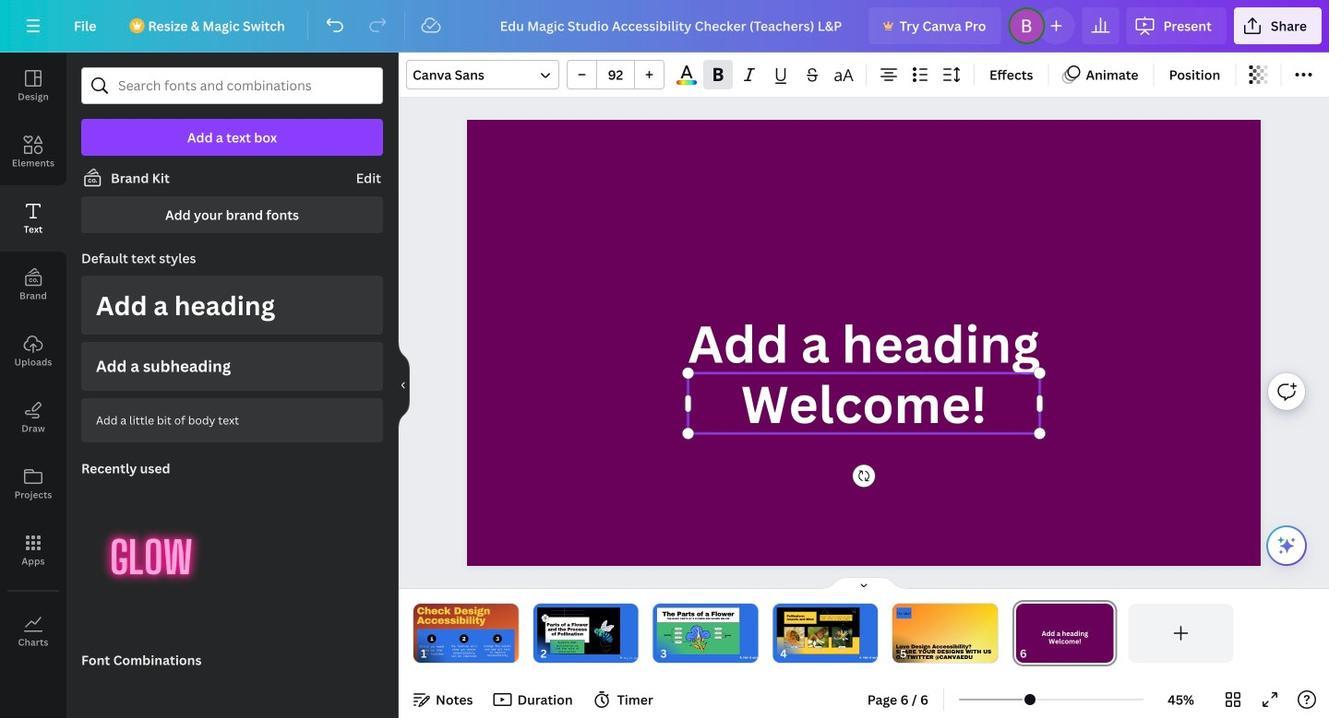 Task type: locate. For each thing, give the bounding box(es) containing it.
group
[[567, 60, 665, 90], [203, 668, 225, 690]]

None text field
[[688, 369, 1040, 439]]

0 horizontal spatial pink rectangle image
[[537, 608, 620, 655]]

1 horizontal spatial pink rectangle image
[[657, 608, 740, 655]]

colour range image
[[677, 80, 697, 85]]

hide pages image
[[820, 577, 908, 592]]

0 horizontal spatial group
[[203, 668, 225, 690]]

0 vertical spatial group
[[567, 60, 665, 90]]

page 6 image
[[1012, 605, 1117, 664]]

2 horizontal spatial pink rectangle image
[[777, 608, 860, 655]]

pink rectangle image
[[537, 608, 620, 655], [657, 608, 740, 655], [777, 608, 860, 655]]

1 vertical spatial group
[[203, 668, 225, 690]]

1 pink rectangle image from the left
[[537, 608, 620, 655]]

Page title text field
[[1035, 645, 1042, 664]]



Task type: vqa. For each thing, say whether or not it's contained in the screenshot.
search fonts and combinations search box
yes



Task type: describe. For each thing, give the bounding box(es) containing it.
side panel tab list
[[0, 53, 66, 665]]

Zoom button
[[1151, 686, 1211, 715]]

Design title text field
[[485, 7, 862, 44]]

hide image
[[398, 342, 410, 430]]

main menu bar
[[0, 0, 1329, 53]]

Search fonts and combinations search field
[[118, 68, 346, 103]]

– – number field
[[603, 66, 629, 84]]

canva assistant image
[[1276, 535, 1298, 557]]

3 pink rectangle image from the left
[[777, 608, 860, 655]]

1 horizontal spatial group
[[567, 60, 665, 90]]

2 pink rectangle image from the left
[[657, 608, 740, 655]]



